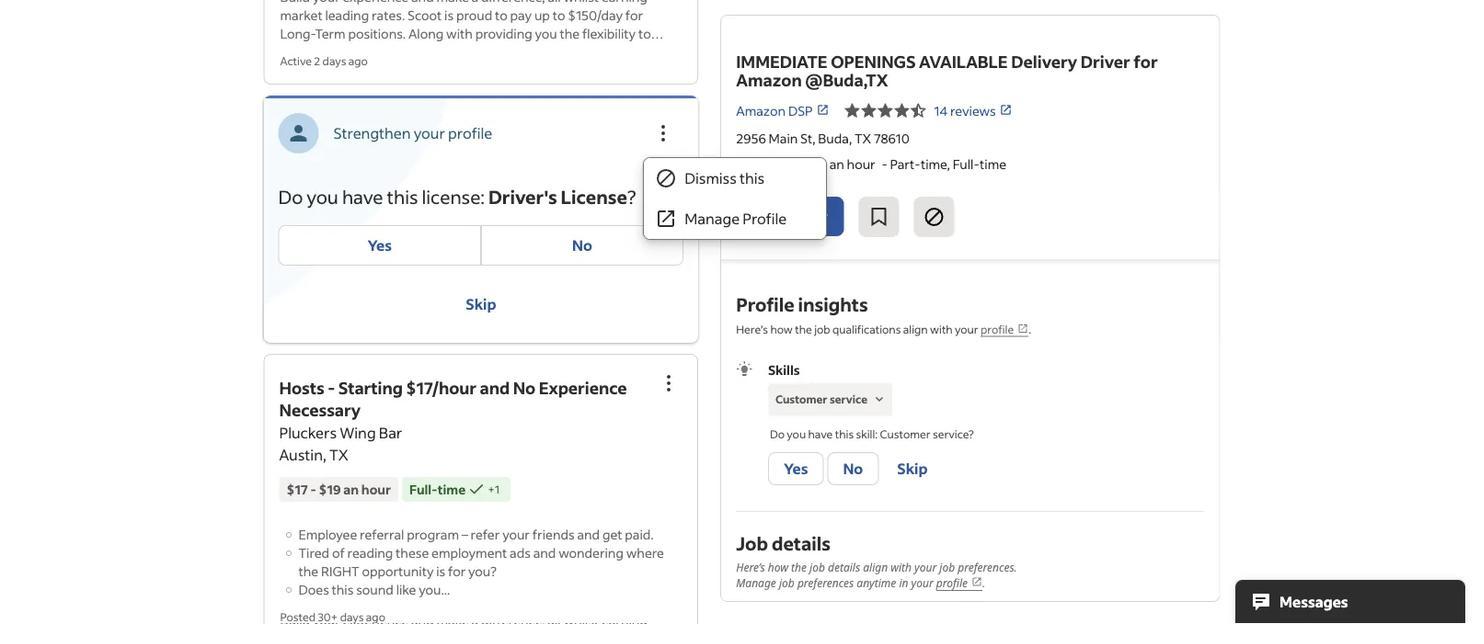 Task type: locate. For each thing, give the bounding box(es) containing it.
have down the strengthen
[[342, 185, 383, 209]]

profile link for profile insights
[[981, 322, 1029, 337]]

providing
[[476, 25, 533, 42]]

0 horizontal spatial no button
[[481, 225, 684, 266]]

0 vertical spatial how
[[771, 322, 793, 336]]

wing
[[340, 424, 376, 443]]

this down 2956
[[740, 169, 765, 188]]

amazon inside immediate openings available delivery driver for amazon @buda,tx
[[737, 69, 802, 91]]

buda,
[[819, 130, 852, 146]]

1 vertical spatial hour
[[362, 482, 391, 498]]

matches your preference image
[[470, 485, 484, 495]]

yes button down the customer service
[[768, 453, 824, 486]]

0 horizontal spatial ?
[[628, 185, 636, 209]]

skip inside skip link
[[466, 295, 496, 314]]

1 horizontal spatial with
[[891, 560, 912, 576]]

. for profile insights
[[1029, 322, 1032, 336]]

skip for skip button
[[898, 460, 928, 479]]

service left missing qualification image
[[830, 392, 868, 407]]

0 vertical spatial for
[[626, 7, 643, 23]]

amazon up amazon dsp
[[737, 69, 802, 91]]

immediate openings available delivery driver for amazon @buda,tx
[[737, 51, 1158, 91]]

an right $19
[[344, 482, 359, 498]]

you...
[[419, 582, 450, 598]]

customer
[[776, 392, 828, 407], [880, 427, 931, 442]]

license
[[561, 185, 628, 209]]

0 vertical spatial yes button
[[278, 225, 481, 266]]

2 amazon from the top
[[737, 102, 786, 119]]

with right preferences
[[891, 560, 912, 576]]

austin,
[[279, 446, 326, 465]]

the inside build your experience and make a difference, all whilst earning market leading rates. scoot is proud to pay up to $150/day for long-term positions. along with providing you the flexibility to…
[[560, 25, 580, 42]]

you down the strengthen
[[307, 185, 339, 209]]

time left matches your preference icon
[[438, 482, 466, 498]]

1 vertical spatial with
[[931, 322, 953, 336]]

0 horizontal spatial align
[[864, 560, 888, 576]]

1 vertical spatial service
[[933, 427, 969, 442]]

openings
[[831, 51, 916, 72]]

0 horizontal spatial yes button
[[278, 225, 481, 266]]

1 vertical spatial tx
[[329, 446, 348, 465]]

no button down license
[[481, 225, 684, 266]]

your inside employee referral program – refer your friends and get paid. tired of reading these employment ads and wondering where the right opportunity is for you? does this sound like you...
[[503, 526, 530, 543]]

an down buda,
[[830, 156, 845, 172]]

1 vertical spatial yes
[[784, 460, 808, 479]]

the inside employee referral program – refer your friends and get paid. tired of reading these employment ads and wondering where the right opportunity is for you? does this sound like you...
[[299, 563, 319, 580]]

2 horizontal spatial you
[[787, 427, 806, 442]]

+
[[488, 483, 495, 497]]

- for $19
[[311, 482, 316, 498]]

1 vertical spatial is
[[436, 563, 446, 580]]

driver's
[[489, 185, 557, 209]]

reviews
[[951, 102, 997, 119]]

0 vertical spatial days
[[323, 54, 346, 68]]

amazon up 2956
[[737, 102, 786, 119]]

sound
[[356, 582, 394, 598]]

2 horizontal spatial with
[[931, 322, 953, 336]]

skip down "do you have this skill: customer service ?"
[[898, 460, 928, 479]]

yes down the customer service
[[784, 460, 808, 479]]

2 vertical spatial with
[[891, 560, 912, 576]]

.
[[1029, 322, 1032, 336], [983, 576, 986, 591]]

1 horizontal spatial profile
[[937, 576, 968, 591]]

1 vertical spatial align
[[864, 560, 888, 576]]

with for here's how the job details align with your job preferences.
[[891, 560, 912, 576]]

1 vertical spatial .
[[983, 576, 986, 591]]

?
[[628, 185, 636, 209], [969, 427, 974, 442]]

1 vertical spatial an
[[344, 482, 359, 498]]

build
[[280, 0, 310, 5]]

0 vertical spatial align
[[904, 322, 928, 336]]

is
[[445, 7, 454, 23], [436, 563, 446, 580]]

4.4 out of 5 stars. link to 14 company reviews (opens in a new tab) image
[[844, 99, 927, 121]]

dismiss this menu item
[[644, 158, 827, 199]]

- right $17
[[311, 482, 316, 498]]

tired
[[299, 545, 330, 561]]

here's up skills
[[737, 322, 769, 336]]

friends
[[533, 526, 575, 543]]

no button for driver's
[[481, 225, 684, 266]]

0 horizontal spatial you
[[307, 185, 339, 209]]

1 amazon from the top
[[737, 69, 802, 91]]

1 horizontal spatial tx
[[855, 130, 872, 146]]

1 horizontal spatial align
[[904, 322, 928, 336]]

2 horizontal spatial profile
[[981, 322, 1014, 336]]

with right qualifications at the right bottom
[[931, 322, 953, 336]]

2 vertical spatial you
[[787, 427, 806, 442]]

time down 14 reviews link
[[980, 156, 1007, 172]]

2 horizontal spatial for
[[1134, 51, 1158, 72]]

skills
[[768, 362, 800, 378]]

st,
[[801, 130, 816, 146]]

yes down do you have this license: driver's license ?
[[368, 236, 392, 255]]

+ 1
[[488, 483, 500, 497]]

hour
[[847, 156, 876, 172], [362, 482, 391, 498]]

1 here's from the top
[[737, 322, 769, 336]]

1 horizontal spatial yes button
[[768, 453, 824, 486]]

0 horizontal spatial .
[[983, 576, 986, 591]]

not interested image
[[924, 206, 946, 228]]

employment
[[432, 545, 507, 561]]

1 vertical spatial how
[[768, 560, 789, 576]]

with inside build your experience and make a difference, all whilst earning market leading rates. scoot is proud to pay up to $150/day for long-term positions. along with providing you the flexibility to…
[[446, 25, 473, 42]]

ago down sound
[[366, 610, 386, 624]]

1 vertical spatial manage
[[737, 576, 777, 591]]

yes
[[368, 236, 392, 255], [784, 460, 808, 479]]

ago down "positions."
[[349, 54, 368, 68]]

details up preferences
[[772, 532, 831, 556]]

to down all
[[553, 7, 566, 23]]

starting
[[338, 378, 403, 399]]

- for $28.88
[[778, 156, 784, 172]]

have down the customer service
[[809, 427, 833, 442]]

and up "wondering"
[[577, 526, 600, 543]]

paid.
[[625, 526, 654, 543]]

manage inside manage profile menu item
[[685, 209, 740, 228]]

part-
[[891, 156, 921, 172]]

with for here's how the job qualifications align with your
[[931, 322, 953, 336]]

1 vertical spatial skip
[[898, 460, 928, 479]]

hosts - starting $17/hour and no experience necessary pluckers wing bar austin, tx
[[279, 378, 627, 465]]

customer down skills
[[776, 392, 828, 407]]

wondering
[[559, 545, 624, 561]]

0 horizontal spatial full-
[[410, 482, 438, 498]]

and down friends
[[534, 545, 556, 561]]

1 horizontal spatial ?
[[969, 427, 974, 442]]

1 horizontal spatial hour
[[847, 156, 876, 172]]

your inside build your experience and make a difference, all whilst earning market leading rates. scoot is proud to pay up to $150/day for long-term positions. along with providing you the flexibility to…
[[313, 0, 340, 5]]

for inside employee referral program – refer your friends and get paid. tired of reading these employment ads and wondering where the right opportunity is for you? does this sound like you...
[[448, 563, 466, 580]]

1 vertical spatial you
[[307, 185, 339, 209]]

pay
[[510, 7, 532, 23]]

full- up program
[[410, 482, 438, 498]]

here's for here's how the job details align with your job preferences.
[[737, 560, 765, 576]]

customer service button
[[768, 383, 893, 416]]

here's for here's how the job qualifications align with your
[[737, 322, 769, 336]]

skip down do you have this license: <b>driver's license</b>? group
[[466, 295, 496, 314]]

2 vertical spatial for
[[448, 563, 466, 580]]

progress progress bar
[[264, 96, 699, 98]]

0 vertical spatial here's
[[737, 322, 769, 336]]

profile link
[[981, 322, 1029, 337], [937, 576, 983, 592]]

hour up referral
[[362, 482, 391, 498]]

1 vertical spatial for
[[1134, 51, 1158, 72]]

0 horizontal spatial for
[[448, 563, 466, 580]]

manage down the job
[[737, 576, 777, 591]]

1 horizontal spatial no
[[573, 236, 593, 255]]

this left skill:
[[835, 427, 854, 442]]

days for 2
[[323, 54, 346, 68]]

0 vertical spatial profile
[[743, 209, 787, 228]]

0 vertical spatial amazon
[[737, 69, 802, 91]]

strengthen
[[334, 124, 411, 143]]

delivery
[[1012, 51, 1078, 72]]

0 vertical spatial .
[[1029, 322, 1032, 336]]

you down the customer service
[[787, 427, 806, 442]]

0 vertical spatial you
[[535, 25, 557, 42]]

main
[[769, 130, 798, 146]]

do
[[278, 185, 303, 209], [770, 427, 785, 442]]

2956 main st, buda, tx 78610
[[737, 130, 910, 146]]

0 horizontal spatial skip
[[466, 295, 496, 314]]

leading
[[325, 7, 369, 23]]

1 horizontal spatial do
[[770, 427, 785, 442]]

for down earning
[[626, 7, 643, 23]]

an
[[830, 156, 845, 172], [344, 482, 359, 498]]

does
[[299, 582, 329, 598]]

1 horizontal spatial no button
[[828, 453, 879, 486]]

manage
[[685, 209, 740, 228], [737, 576, 777, 591]]

1 vertical spatial profile
[[981, 322, 1014, 336]]

14 reviews link
[[935, 102, 1013, 119]]

0 vertical spatial ago
[[349, 54, 368, 68]]

0 vertical spatial an
[[830, 156, 845, 172]]

to
[[495, 7, 508, 23], [553, 7, 566, 23]]

yes button
[[278, 225, 481, 266], [768, 453, 824, 486]]

1 vertical spatial ?
[[969, 427, 974, 442]]

1 horizontal spatial skip
[[898, 460, 928, 479]]

align left in
[[864, 560, 888, 576]]

0 vertical spatial details
[[772, 532, 831, 556]]

these
[[396, 545, 429, 561]]

1 horizontal spatial customer
[[880, 427, 931, 442]]

1 vertical spatial profile link
[[937, 576, 983, 592]]

2 vertical spatial profile
[[937, 576, 968, 591]]

the down $150/day at the left of page
[[560, 25, 580, 42]]

make
[[437, 0, 469, 5]]

up
[[535, 7, 550, 23]]

2 here's from the top
[[737, 560, 765, 576]]

customer up skip button
[[880, 427, 931, 442]]

0 vertical spatial yes
[[368, 236, 392, 255]]

? for do you have this license: driver's license ?
[[628, 185, 636, 209]]

1 horizontal spatial to
[[553, 7, 566, 23]]

1 vertical spatial yes button
[[768, 453, 824, 486]]

hour down buda,
[[847, 156, 876, 172]]

skip inside skip button
[[898, 460, 928, 479]]

0 horizontal spatial yes
[[368, 236, 392, 255]]

0 horizontal spatial no
[[513, 378, 536, 399]]

0 horizontal spatial customer
[[776, 392, 828, 407]]

1 horizontal spatial yes
[[784, 460, 808, 479]]

1 horizontal spatial full-
[[953, 156, 980, 172]]

earning
[[602, 0, 648, 5]]

0 horizontal spatial do
[[278, 185, 303, 209]]

yes inside do you have this license: <b>driver's license</b>? group
[[368, 236, 392, 255]]

job
[[737, 532, 768, 556]]

skip
[[466, 295, 496, 314], [898, 460, 928, 479]]

align for details
[[864, 560, 888, 576]]

1 vertical spatial time
[[438, 482, 466, 498]]

0 horizontal spatial service
[[830, 392, 868, 407]]

–
[[462, 526, 468, 543]]

0 vertical spatial no button
[[481, 225, 684, 266]]

this inside employee referral program – refer your friends and get paid. tired of reading these employment ads and wondering where the right opportunity is for you? does this sound like you...
[[332, 582, 354, 598]]

ago
[[349, 54, 368, 68], [366, 610, 386, 624]]

- right $19.25
[[778, 156, 784, 172]]

ago for active 2 days ago
[[349, 54, 368, 68]]

0 vertical spatial profile
[[448, 124, 493, 143]]

service
[[830, 392, 868, 407], [933, 427, 969, 442]]

posted 30+ days ago
[[280, 610, 386, 624]]

14
[[935, 102, 948, 119]]

yes button down license:
[[278, 225, 481, 266]]

0 vertical spatial manage
[[685, 209, 740, 228]]

1 vertical spatial ago
[[366, 610, 386, 624]]

here's down the job
[[737, 560, 765, 576]]

for down employment
[[448, 563, 466, 580]]

how for here's how the job details align with your job preferences.
[[768, 560, 789, 576]]

necessary
[[279, 400, 361, 421]]

how down job details
[[768, 560, 789, 576]]

insights
[[798, 293, 868, 317]]

2956
[[737, 130, 766, 146]]

an for $19
[[344, 482, 359, 498]]

this down right
[[332, 582, 354, 598]]

ads
[[510, 545, 531, 561]]

no down skill:
[[843, 460, 864, 479]]

and up scoot
[[411, 0, 434, 5]]

1 horizontal spatial for
[[626, 7, 643, 23]]

dismiss
[[685, 169, 737, 188]]

days right 30+
[[340, 610, 364, 624]]

0 vertical spatial service
[[830, 392, 868, 407]]

0 vertical spatial no
[[573, 236, 593, 255]]

and
[[411, 0, 434, 5], [480, 378, 510, 399], [577, 526, 600, 543], [534, 545, 556, 561]]

employee referral program – refer your friends and get paid. tired of reading these employment ads and wondering where the right opportunity is for you? does this sound like you...
[[299, 526, 664, 598]]

1 horizontal spatial an
[[830, 156, 845, 172]]

tx up $19.25 - $28.88 an hour - part-time, full-time
[[855, 130, 872, 146]]

manage down "dismiss"
[[685, 209, 740, 228]]

2 vertical spatial no
[[843, 460, 864, 479]]

no left the experience on the left bottom
[[513, 378, 536, 399]]

yes button for skill:
[[768, 453, 824, 486]]

0 vertical spatial with
[[446, 25, 473, 42]]

how down profile insights
[[771, 322, 793, 336]]

- up necessary
[[328, 378, 335, 399]]

you inside build your experience and make a difference, all whilst earning market leading rates. scoot is proud to pay up to $150/day for long-term positions. along with providing you the flexibility to…
[[535, 25, 557, 42]]

days right '2'
[[323, 54, 346, 68]]

1 vertical spatial here's
[[737, 560, 765, 576]]

no inside hosts - starting $17/hour and no experience necessary pluckers wing bar austin, tx
[[513, 378, 536, 399]]

0 vertical spatial profile link
[[981, 322, 1029, 337]]

1 vertical spatial amazon
[[737, 102, 786, 119]]

the up does
[[299, 563, 319, 580]]

preferences
[[798, 576, 854, 591]]

- inside hosts - starting $17/hour and no experience necessary pluckers wing bar austin, tx
[[328, 378, 335, 399]]

with down proud
[[446, 25, 473, 42]]

no inside do you have this license: <b>driver's license</b>? group
[[573, 236, 593, 255]]

the down job details
[[792, 560, 807, 576]]

no button down skill:
[[828, 453, 879, 486]]

0 horizontal spatial hour
[[362, 482, 391, 498]]

active
[[280, 54, 312, 68]]

you down up at the left top of page
[[535, 25, 557, 42]]

full-
[[953, 156, 980, 172], [410, 482, 438, 498]]

align right qualifications at the right bottom
[[904, 322, 928, 336]]

have for license:
[[342, 185, 383, 209]]

rates.
[[372, 7, 405, 23]]

job left "preferences."
[[940, 560, 955, 576]]

service up skip button
[[933, 427, 969, 442]]

1 vertical spatial have
[[809, 427, 833, 442]]

full- right time,
[[953, 156, 980, 172]]

yes for skill:
[[784, 460, 808, 479]]

is down make
[[445, 7, 454, 23]]

1 vertical spatial no
[[513, 378, 536, 399]]

details left in
[[828, 560, 861, 576]]

manage for manage job preferences anytime in your
[[737, 576, 777, 591]]

no down license
[[573, 236, 593, 255]]

and right $17/hour
[[480, 378, 510, 399]]

is up you...
[[436, 563, 446, 580]]

you
[[535, 25, 557, 42], [307, 185, 339, 209], [787, 427, 806, 442]]

messages
[[1280, 593, 1349, 612]]

0 vertical spatial hour
[[847, 156, 876, 172]]

0 vertical spatial do
[[278, 185, 303, 209]]

a
[[472, 0, 479, 5]]

this left license:
[[387, 185, 418, 209]]

days
[[323, 54, 346, 68], [340, 610, 364, 624]]

in
[[900, 576, 909, 591]]

tx down wing at the left bottom of the page
[[329, 446, 348, 465]]

1 vertical spatial no button
[[828, 453, 879, 486]]

to down difference,
[[495, 7, 508, 23]]

0 vertical spatial have
[[342, 185, 383, 209]]

0 horizontal spatial tx
[[329, 446, 348, 465]]

0 horizontal spatial have
[[342, 185, 383, 209]]

14 reviews
[[935, 102, 997, 119]]

0 horizontal spatial an
[[344, 482, 359, 498]]

1 vertical spatial do
[[770, 427, 785, 442]]

job actions menu is collapsed image
[[658, 373, 680, 395]]

for right driver
[[1134, 51, 1158, 72]]



Task type: describe. For each thing, give the bounding box(es) containing it.
you for do you have this license:
[[307, 185, 339, 209]]

is inside build your experience and make a difference, all whilst earning market leading rates. scoot is proud to pay up to $150/day for long-term positions. along with providing you the flexibility to…
[[445, 7, 454, 23]]

profile for profile insights
[[981, 322, 1014, 336]]

messages button
[[1236, 581, 1466, 625]]

and inside build your experience and make a difference, all whilst earning market leading rates. scoot is proud to pay up to $150/day for long-term positions. along with providing you the flexibility to…
[[411, 0, 434, 5]]

1 vertical spatial profile
[[737, 293, 795, 317]]

skip for skip link
[[466, 295, 496, 314]]

manage for manage profile
[[685, 209, 740, 228]]

employee
[[299, 526, 357, 543]]

skill:
[[856, 427, 878, 442]]

1 to from the left
[[495, 7, 508, 23]]

1 vertical spatial customer
[[880, 427, 931, 442]]

no button for customer
[[828, 453, 879, 486]]

and inside hosts - starting $17/hour and no experience necessary pluckers wing bar austin, tx
[[480, 378, 510, 399]]

do you have this skill: customer service ?
[[770, 427, 974, 442]]

have for skill:
[[809, 427, 833, 442]]

save this job image
[[869, 206, 891, 228]]

job down 'insights'
[[815, 322, 831, 336]]

anytime
[[857, 576, 897, 591]]

- for starting
[[328, 378, 335, 399]]

right
[[321, 563, 359, 580]]

customer service
[[776, 392, 868, 407]]

1
[[495, 483, 500, 497]]

do you have this license: <b>driver's license</b>? group
[[278, 225, 684, 266]]

0 vertical spatial full-
[[953, 156, 980, 172]]

license:
[[422, 185, 485, 209]]

profile link for here's how the job details align with your job preferences.
[[937, 576, 983, 592]]

active 2 days ago
[[280, 54, 368, 68]]

non job content: strengthen your profile menu actions image
[[653, 122, 675, 145]]

now
[[797, 207, 828, 226]]

whilst
[[564, 0, 599, 5]]

yes for license:
[[368, 236, 392, 255]]

hour for $28.88
[[847, 156, 876, 172]]

. for here's how the job details align with your job preferences.
[[983, 576, 986, 591]]

1 horizontal spatial service
[[933, 427, 969, 442]]

profile insights
[[737, 293, 868, 317]]

all
[[548, 0, 561, 5]]

2
[[314, 54, 321, 68]]

driver
[[1081, 51, 1131, 72]]

job down job details
[[810, 560, 826, 576]]

do for do you have this skill:
[[770, 427, 785, 442]]

tx inside hosts - starting $17/hour and no experience necessary pluckers wing bar austin, tx
[[329, 446, 348, 465]]

- left part-
[[882, 156, 888, 172]]

$19.25
[[737, 156, 776, 172]]

do for do you have this license:
[[278, 185, 303, 209]]

strengthen your profile
[[334, 124, 493, 143]]

missing qualification image
[[872, 392, 888, 408]]

here's how the job qualifications align with your
[[737, 322, 981, 336]]

this inside 'menu item'
[[740, 169, 765, 188]]

refer
[[471, 526, 500, 543]]

78610
[[874, 130, 910, 146]]

proud
[[456, 7, 493, 23]]

like
[[396, 582, 416, 598]]

opportunity
[[362, 563, 434, 580]]

$19
[[319, 482, 341, 498]]

1 vertical spatial details
[[828, 560, 861, 576]]

manage profile menu item
[[644, 199, 827, 239]]

0 horizontal spatial time
[[438, 482, 466, 498]]

1 vertical spatial full-
[[410, 482, 438, 498]]

for inside immediate openings available delivery driver for amazon @buda,tx
[[1134, 51, 1158, 72]]

here's how the job details align with your job preferences.
[[737, 560, 1018, 576]]

where
[[627, 545, 664, 561]]

the down profile insights
[[795, 322, 812, 336]]

to…
[[639, 25, 664, 42]]

dsp
[[789, 102, 813, 119]]

skip link
[[278, 281, 684, 329]]

0 vertical spatial tx
[[855, 130, 872, 146]]

you?
[[469, 563, 497, 580]]

manage job preferences anytime in your
[[737, 576, 937, 591]]

is inside employee referral program – refer your friends and get paid. tired of reading these employment ads and wondering where the right opportunity is for you? does this sound like you...
[[436, 563, 446, 580]]

2 to from the left
[[553, 7, 566, 23]]

difference,
[[481, 0, 545, 5]]

along
[[409, 25, 444, 42]]

hour for $19
[[362, 482, 391, 498]]

positions.
[[348, 25, 406, 42]]

0 vertical spatial time
[[980, 156, 1007, 172]]

an for $28.88
[[830, 156, 845, 172]]

do you have this license: driver's license ?
[[278, 185, 636, 209]]

how for here's how the job qualifications align with your
[[771, 322, 793, 336]]

$17/hour
[[406, 378, 477, 399]]

amazon dsp
[[737, 102, 813, 119]]

@buda,tx
[[806, 69, 889, 91]]

long-
[[280, 25, 315, 42]]

program
[[407, 526, 459, 543]]

$150/day
[[568, 7, 623, 23]]

full-time
[[410, 482, 466, 498]]

? for do you have this skill: customer service ?
[[969, 427, 974, 442]]

for inside build your experience and make a difference, all whilst earning market leading rates. scoot is proud to pay up to $150/day for long-term positions. along with providing you the flexibility to…
[[626, 7, 643, 23]]

align for qualifications
[[904, 322, 928, 336]]

experience
[[343, 0, 409, 5]]

bar
[[379, 424, 402, 443]]

$17 - $19 an hour
[[287, 482, 391, 498]]

service inside button
[[830, 392, 868, 407]]

pluckers
[[279, 424, 337, 443]]

time,
[[921, 156, 951, 172]]

posted
[[280, 610, 316, 624]]

$17
[[287, 482, 308, 498]]

yes button for license:
[[278, 225, 481, 266]]

amazon dsp link
[[737, 101, 830, 120]]

skip button
[[883, 453, 943, 486]]

market
[[280, 7, 323, 23]]

$28.88
[[786, 156, 827, 172]]

flexibility
[[583, 25, 636, 42]]

customer inside button
[[776, 392, 828, 407]]

available
[[920, 51, 1008, 72]]

days for 30+
[[340, 610, 364, 624]]

job left preferences
[[780, 576, 795, 591]]

0 horizontal spatial profile
[[448, 124, 493, 143]]

scoot
[[408, 7, 442, 23]]

get
[[603, 526, 623, 543]]

immediate
[[737, 51, 828, 72]]

you for do you have this skill:
[[787, 427, 806, 442]]

apply
[[753, 207, 794, 226]]

hosts
[[279, 378, 325, 399]]

term
[[315, 25, 346, 42]]

experience
[[539, 378, 627, 399]]

no for do you have this license: driver's license ?
[[573, 236, 593, 255]]

ago for posted 30+ days ago
[[366, 610, 386, 624]]

of
[[332, 545, 345, 561]]

profile for here's how the job details align with your job preferences.
[[937, 576, 968, 591]]

no for do you have this skill: customer service ?
[[843, 460, 864, 479]]

build your experience and make a difference, all whilst earning market leading rates. scoot is proud to pay up to $150/day for long-term positions. along with providing you the flexibility to…
[[280, 0, 664, 42]]

dismiss this
[[685, 169, 765, 188]]

profile inside menu item
[[743, 209, 787, 228]]

apply now button
[[737, 197, 845, 237]]



Task type: vqa. For each thing, say whether or not it's contained in the screenshot.
$19.25
yes



